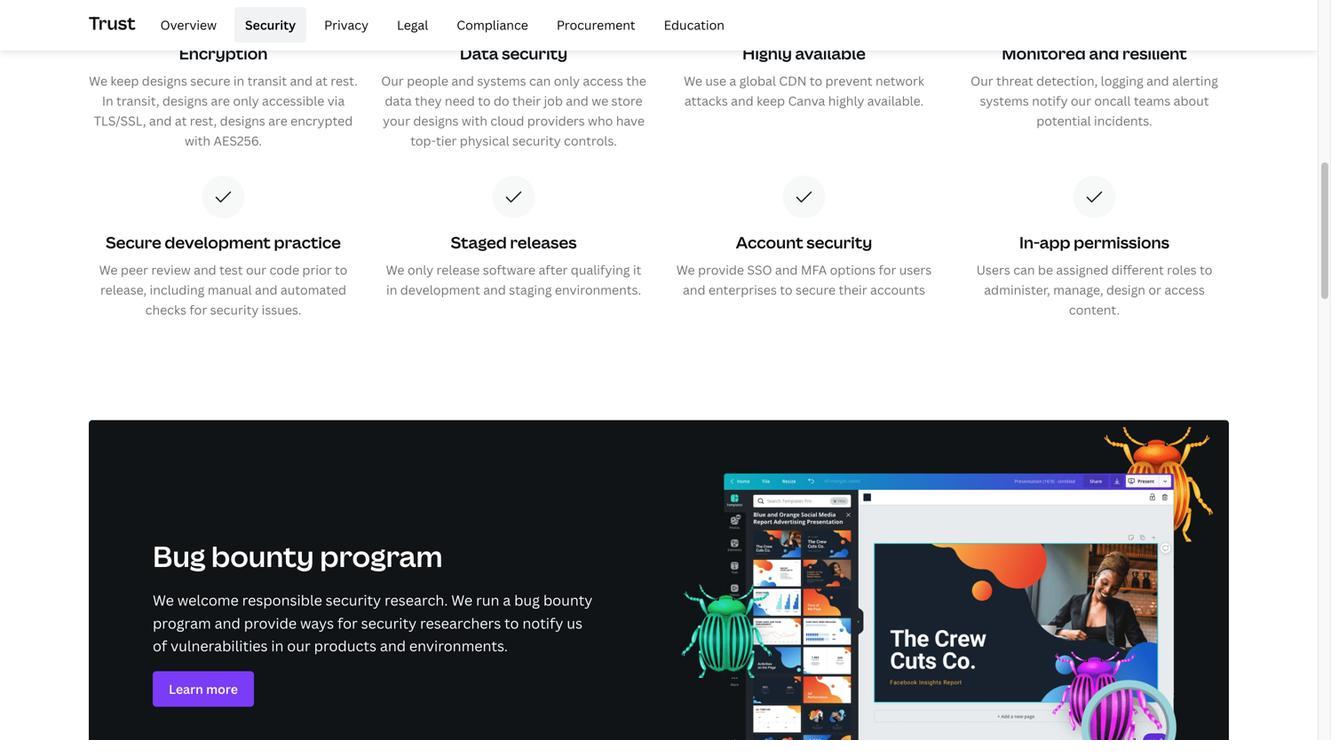 Task type: vqa. For each thing, say whether or not it's contained in the screenshot.
Yesterday option
no



Task type: locate. For each thing, give the bounding box(es) containing it.
we left release
[[386, 262, 405, 279]]

2 vertical spatial in
[[271, 637, 284, 656]]

environments. inside we welcome responsible security research. we run a bug bounty program and provide ways for security researchers to notify us of vulnerabilities in our products and environments.
[[409, 637, 508, 656]]

to right enterprises
[[780, 282, 793, 299]]

0 horizontal spatial keep
[[111, 73, 139, 89]]

we left welcome
[[153, 591, 174, 610]]

for up accounts
[[879, 262, 897, 279]]

1 horizontal spatial notify
[[1032, 92, 1068, 109]]

their down options
[[839, 282, 868, 299]]

2 horizontal spatial only
[[554, 73, 580, 89]]

security up options
[[807, 232, 873, 253]]

0 horizontal spatial with
[[185, 132, 211, 149]]

a inside we welcome responsible security research. we run a bug bounty program and provide ways for security researchers to notify us of vulnerabilities in our products and environments.
[[503, 591, 511, 610]]

provide down responsible
[[244, 614, 297, 633]]

to down bug
[[505, 614, 519, 633]]

0 vertical spatial for
[[879, 262, 897, 279]]

who
[[588, 112, 613, 129]]

only inside staged releases we only release software after qualifying it in development and staging environments.
[[408, 262, 434, 279]]

1 our from the left
[[381, 73, 404, 89]]

tls/ssl,
[[94, 112, 146, 129]]

1 vertical spatial their
[[839, 282, 868, 299]]

environments. down researchers
[[409, 637, 508, 656]]

test
[[219, 262, 243, 279]]

1 horizontal spatial at
[[316, 73, 328, 89]]

bug bounty program
[[153, 538, 443, 576]]

0 horizontal spatial systems
[[477, 73, 526, 89]]

and down software
[[483, 282, 506, 299]]

0 horizontal spatial development
[[165, 232, 271, 253]]

0 horizontal spatial program
[[153, 614, 211, 633]]

our right test
[[246, 262, 267, 279]]

and up vulnerabilities
[[215, 614, 241, 633]]

our inside monitored and resilient our threat detection, logging and alerting systems notify our oncall teams about potential incidents.
[[1071, 92, 1092, 109]]

need
[[445, 92, 475, 109]]

0 vertical spatial access
[[583, 73, 623, 89]]

education link
[[653, 7, 735, 43]]

keep up transit,
[[111, 73, 139, 89]]

1 vertical spatial can
[[1014, 262, 1035, 279]]

systems down threat
[[980, 92, 1029, 109]]

1 vertical spatial access
[[1165, 282, 1205, 299]]

0 vertical spatial program
[[320, 538, 443, 576]]

detection,
[[1037, 73, 1098, 89]]

to right prior
[[335, 262, 348, 279]]

0 horizontal spatial environments.
[[409, 637, 508, 656]]

trust
[[89, 10, 136, 35]]

keep
[[111, 73, 139, 89], [757, 92, 785, 109]]

procurement
[[557, 16, 636, 33]]

security down manual
[[210, 302, 259, 318]]

0 vertical spatial with
[[462, 112, 488, 129]]

assigned
[[1057, 262, 1109, 279]]

in-app permissions users can be assigned different roles to administer, manage, design or access content.
[[977, 232, 1213, 318]]

0 vertical spatial secure
[[190, 73, 230, 89]]

at left rest, at the left of page
[[175, 112, 187, 129]]

store
[[612, 92, 643, 109]]

only left release
[[408, 262, 434, 279]]

privacy link
[[314, 7, 379, 43]]

their right do
[[513, 92, 541, 109]]

0 vertical spatial our
[[1071, 92, 1092, 109]]

0 horizontal spatial provide
[[244, 614, 297, 633]]

highly available we use a global cdn to prevent network attacks and keep canva highly available.
[[684, 42, 925, 109]]

secure down mfa
[[796, 282, 836, 299]]

0 horizontal spatial for
[[189, 302, 207, 318]]

encrypted
[[291, 112, 353, 129]]

we right it at the top of page
[[677, 262, 695, 279]]

only
[[554, 73, 580, 89], [233, 92, 259, 109], [408, 262, 434, 279]]

notify down bug
[[523, 614, 564, 633]]

access down roles on the right top of page
[[1165, 282, 1205, 299]]

1 vertical spatial bounty
[[544, 591, 593, 610]]

keep down 'global'
[[757, 92, 785, 109]]

1 horizontal spatial can
[[1014, 262, 1035, 279]]

environments. inside staged releases we only release software after qualifying it in development and staging environments.
[[555, 282, 641, 299]]

after
[[539, 262, 568, 279]]

0 vertical spatial their
[[513, 92, 541, 109]]

notify up potential in the top of the page
[[1032, 92, 1068, 109]]

to up canva
[[810, 73, 823, 89]]

encryption we keep designs secure in transit and at rest. in transit, designs are only accessible via tls/ssl, and at rest, designs are encrypted with aes256.
[[89, 42, 358, 149]]

1 horizontal spatial our
[[971, 73, 994, 89]]

0 horizontal spatial access
[[583, 73, 623, 89]]

1 horizontal spatial a
[[730, 73, 737, 89]]

development up test
[[165, 232, 271, 253]]

for inside we welcome responsible security research. we run a bug bounty program and provide ways for security researchers to notify us of vulnerabilities in our products and environments.
[[338, 614, 358, 633]]

legal
[[397, 16, 428, 33]]

1 vertical spatial in
[[386, 282, 397, 299]]

to inside 'secure development practice we peer review and test our code prior to release, including manual and automated checks for security issues.'
[[335, 262, 348, 279]]

2 horizontal spatial our
[[1071, 92, 1092, 109]]

access inside data security our people and systems can only access the data they need to do their job and we store your designs with cloud providers who have top-tier physical security controls.
[[583, 73, 623, 89]]

monitored
[[1002, 42, 1086, 64]]

1 vertical spatial development
[[400, 282, 480, 299]]

canva
[[788, 92, 826, 109]]

vulnerabilities
[[171, 637, 268, 656]]

1 vertical spatial with
[[185, 132, 211, 149]]

0 vertical spatial systems
[[477, 73, 526, 89]]

with up physical
[[462, 112, 488, 129]]

your
[[383, 112, 410, 129]]

program inside we welcome responsible security research. we run a bug bounty program and provide ways for security researchers to notify us of vulnerabilities in our products and environments.
[[153, 614, 211, 633]]

we left use
[[684, 73, 703, 89]]

and right the 'sso'
[[775, 262, 798, 279]]

1 vertical spatial program
[[153, 614, 211, 633]]

0 vertical spatial in
[[233, 73, 244, 89]]

1 vertical spatial notify
[[523, 614, 564, 633]]

security down compliance
[[502, 42, 568, 64]]

provide
[[698, 262, 744, 279], [244, 614, 297, 633]]

program up research.
[[320, 538, 443, 576]]

a right use
[[730, 73, 737, 89]]

0 horizontal spatial bounty
[[211, 538, 314, 576]]

privacy
[[324, 16, 369, 33]]

cdn
[[779, 73, 807, 89]]

1 vertical spatial a
[[503, 591, 511, 610]]

0 vertical spatial only
[[554, 73, 580, 89]]

for up products on the left bottom of page
[[338, 614, 358, 633]]

secure
[[190, 73, 230, 89], [796, 282, 836, 299]]

1 horizontal spatial our
[[287, 637, 311, 656]]

secure down the "encryption"
[[190, 73, 230, 89]]

in left the transit
[[233, 73, 244, 89]]

program up of
[[153, 614, 211, 633]]

0 vertical spatial development
[[165, 232, 271, 253]]

users
[[977, 262, 1011, 279]]

only down the transit
[[233, 92, 259, 109]]

0 vertical spatial bounty
[[211, 538, 314, 576]]

a inside highly available we use a global cdn to prevent network attacks and keep canva highly available.
[[730, 73, 737, 89]]

tier
[[436, 132, 457, 149]]

checks
[[145, 302, 186, 318]]

in down responsible
[[271, 637, 284, 656]]

and
[[1089, 42, 1120, 64], [290, 73, 313, 89], [452, 73, 474, 89], [1147, 73, 1170, 89], [566, 92, 589, 109], [731, 92, 754, 109], [149, 112, 172, 129], [194, 262, 216, 279], [775, 262, 798, 279], [255, 282, 278, 299], [483, 282, 506, 299], [683, 282, 706, 299], [215, 614, 241, 633], [380, 637, 406, 656]]

our inside monitored and resilient our threat detection, logging and alerting systems notify our oncall teams about potential incidents.
[[971, 73, 994, 89]]

1 horizontal spatial systems
[[980, 92, 1029, 109]]

with
[[462, 112, 488, 129], [185, 132, 211, 149]]

0 horizontal spatial our
[[381, 73, 404, 89]]

release
[[437, 262, 480, 279]]

in-
[[1020, 232, 1040, 253]]

providers
[[527, 112, 585, 129]]

our
[[1071, 92, 1092, 109], [246, 262, 267, 279], [287, 637, 311, 656]]

our up data
[[381, 73, 404, 89]]

and up need
[[452, 73, 474, 89]]

via
[[328, 92, 345, 109]]

development inside staged releases we only release software after qualifying it in development and staging environments.
[[400, 282, 480, 299]]

menu bar
[[143, 7, 735, 43]]

0 vertical spatial are
[[211, 92, 230, 109]]

with down rest, at the left of page
[[185, 132, 211, 149]]

their inside data security our people and systems can only access the data they need to do their job and we store your designs with cloud providers who have top-tier physical security controls.
[[513, 92, 541, 109]]

1 horizontal spatial environments.
[[555, 282, 641, 299]]

0 horizontal spatial a
[[503, 591, 511, 610]]

2 our from the left
[[971, 73, 994, 89]]

1 horizontal spatial with
[[462, 112, 488, 129]]

are up rest, at the left of page
[[211, 92, 230, 109]]

1 vertical spatial for
[[189, 302, 207, 318]]

available.
[[868, 92, 924, 109]]

1 horizontal spatial access
[[1165, 282, 1205, 299]]

releases
[[510, 232, 577, 253]]

a
[[730, 73, 737, 89], [503, 591, 511, 610]]

access up the we
[[583, 73, 623, 89]]

1 vertical spatial our
[[246, 262, 267, 279]]

and up teams
[[1147, 73, 1170, 89]]

can up "job"
[[529, 73, 551, 89]]

0 horizontal spatial notify
[[523, 614, 564, 633]]

our inside we welcome responsible security research. we run a bug bounty program and provide ways for security researchers to notify us of vulnerabilities in our products and environments.
[[287, 637, 311, 656]]

2 vertical spatial only
[[408, 262, 434, 279]]

can up administer,
[[1014, 262, 1035, 279]]

1 vertical spatial keep
[[757, 92, 785, 109]]

we up release,
[[99, 262, 118, 279]]

1 horizontal spatial keep
[[757, 92, 785, 109]]

legal link
[[386, 7, 439, 43]]

1 vertical spatial only
[[233, 92, 259, 109]]

2 vertical spatial our
[[287, 637, 311, 656]]

bounty up responsible
[[211, 538, 314, 576]]

to left do
[[478, 92, 491, 109]]

a right run
[[503, 591, 511, 610]]

bounty
[[211, 538, 314, 576], [544, 591, 593, 610]]

2 horizontal spatial in
[[386, 282, 397, 299]]

0 vertical spatial can
[[529, 73, 551, 89]]

our
[[381, 73, 404, 89], [971, 73, 994, 89]]

our down detection,
[[1071, 92, 1092, 109]]

0 vertical spatial environments.
[[555, 282, 641, 299]]

our inside data security our people and systems can only access the data they need to do their job and we store your designs with cloud providers who have top-tier physical security controls.
[[381, 73, 404, 89]]

security inside account security we provide sso and mfa options for users and enterprises to secure their accounts
[[807, 232, 873, 253]]

can
[[529, 73, 551, 89], [1014, 262, 1035, 279]]

1 horizontal spatial in
[[271, 637, 284, 656]]

1 horizontal spatial only
[[408, 262, 434, 279]]

to right roles on the right top of page
[[1200, 262, 1213, 279]]

0 vertical spatial keep
[[111, 73, 139, 89]]

1 horizontal spatial secure
[[796, 282, 836, 299]]

in right automated
[[386, 282, 397, 299]]

designs down 'they'
[[413, 112, 459, 129]]

rest,
[[190, 112, 217, 129]]

transit
[[247, 73, 287, 89]]

designs up rest, at the left of page
[[162, 92, 208, 109]]

security
[[502, 42, 568, 64], [513, 132, 561, 149], [807, 232, 873, 253], [210, 302, 259, 318], [326, 591, 381, 610], [361, 614, 417, 633]]

1 vertical spatial at
[[175, 112, 187, 129]]

permissions
[[1074, 232, 1170, 253]]

are down accessible
[[268, 112, 288, 129]]

access
[[583, 73, 623, 89], [1165, 282, 1205, 299]]

we
[[89, 73, 108, 89], [684, 73, 703, 89], [99, 262, 118, 279], [386, 262, 405, 279], [677, 262, 695, 279], [153, 591, 174, 610], [452, 591, 473, 610]]

1 horizontal spatial their
[[839, 282, 868, 299]]

only up "job"
[[554, 73, 580, 89]]

and right products on the left bottom of page
[[380, 637, 406, 656]]

logging
[[1101, 73, 1144, 89]]

are
[[211, 92, 230, 109], [268, 112, 288, 129]]

0 horizontal spatial only
[[233, 92, 259, 109]]

in
[[233, 73, 244, 89], [386, 282, 397, 299], [271, 637, 284, 656]]

2 vertical spatial for
[[338, 614, 358, 633]]

0 horizontal spatial can
[[529, 73, 551, 89]]

1 horizontal spatial for
[[338, 614, 358, 633]]

1 vertical spatial systems
[[980, 92, 1029, 109]]

1 horizontal spatial provide
[[698, 262, 744, 279]]

0 horizontal spatial their
[[513, 92, 541, 109]]

notify
[[1032, 92, 1068, 109], [523, 614, 564, 633]]

and down 'global'
[[731, 92, 754, 109]]

administer,
[[984, 282, 1051, 299]]

0 horizontal spatial in
[[233, 73, 244, 89]]

available
[[796, 42, 866, 64]]

1 horizontal spatial are
[[268, 112, 288, 129]]

0 horizontal spatial our
[[246, 262, 267, 279]]

1 vertical spatial provide
[[244, 614, 297, 633]]

designs up the "aes256."
[[220, 112, 265, 129]]

0 vertical spatial provide
[[698, 262, 744, 279]]

code
[[270, 262, 299, 279]]

we inside 'secure development practice we peer review and test our code prior to release, including manual and automated checks for security issues.'
[[99, 262, 118, 279]]

about
[[1174, 92, 1210, 109]]

environments.
[[555, 282, 641, 299], [409, 637, 508, 656]]

products
[[314, 637, 377, 656]]

in inside staged releases we only release software after qualifying it in development and staging environments.
[[386, 282, 397, 299]]

at left 'rest.'
[[316, 73, 328, 89]]

1 vertical spatial secure
[[796, 282, 836, 299]]

2 horizontal spatial for
[[879, 262, 897, 279]]

1 vertical spatial environments.
[[409, 637, 508, 656]]

for down including
[[189, 302, 207, 318]]

0 horizontal spatial secure
[[190, 73, 230, 89]]

we inside encryption we keep designs secure in transit and at rest. in transit, designs are only accessible via tls/ssl, and at rest, designs are encrypted with aes256.
[[89, 73, 108, 89]]

in inside encryption we keep designs secure in transit and at rest. in transit, designs are only accessible via tls/ssl, and at rest, designs are encrypted with aes256.
[[233, 73, 244, 89]]

our down ways
[[287, 637, 311, 656]]

for inside account security we provide sso and mfa options for users and enterprises to secure their accounts
[[879, 262, 897, 279]]

provide up enterprises
[[698, 262, 744, 279]]

systems inside data security our people and systems can only access the data they need to do their job and we store your designs with cloud providers who have top-tier physical security controls.
[[477, 73, 526, 89]]

cloud
[[491, 112, 524, 129]]

our left threat
[[971, 73, 994, 89]]

0 vertical spatial notify
[[1032, 92, 1068, 109]]

1 horizontal spatial development
[[400, 282, 480, 299]]

bounty up the us
[[544, 591, 593, 610]]

security down research.
[[361, 614, 417, 633]]

0 vertical spatial a
[[730, 73, 737, 89]]

development down release
[[400, 282, 480, 299]]

only inside data security our people and systems can only access the data they need to do their job and we store your designs with cloud providers who have top-tier physical security controls.
[[554, 73, 580, 89]]

highly
[[829, 92, 865, 109]]

0 horizontal spatial at
[[175, 112, 187, 129]]

1 horizontal spatial bounty
[[544, 591, 593, 610]]

environments. down qualifying
[[555, 282, 641, 299]]

systems up do
[[477, 73, 526, 89]]

we up "in"
[[89, 73, 108, 89]]



Task type: describe. For each thing, give the bounding box(es) containing it.
bug
[[514, 591, 540, 610]]

including
[[150, 282, 205, 299]]

use
[[706, 73, 727, 89]]

alerting
[[1173, 73, 1219, 89]]

qualifying
[[571, 262, 630, 279]]

and left the we
[[566, 92, 589, 109]]

manage,
[[1054, 282, 1104, 299]]

they
[[415, 92, 442, 109]]

threat
[[997, 73, 1034, 89]]

controls.
[[564, 132, 617, 149]]

welcome
[[177, 591, 239, 610]]

to inside we welcome responsible security research. we run a bug bounty program and provide ways for security researchers to notify us of vulnerabilities in our products and environments.
[[505, 614, 519, 633]]

the
[[626, 73, 646, 89]]

oncall
[[1095, 92, 1131, 109]]

of
[[153, 637, 167, 656]]

overview
[[160, 16, 217, 33]]

education
[[664, 16, 725, 33]]

issues.
[[262, 302, 301, 318]]

we inside account security we provide sso and mfa options for users and enterprises to secure their accounts
[[677, 262, 695, 279]]

and left test
[[194, 262, 216, 279]]

users
[[900, 262, 932, 279]]

responsible
[[242, 591, 322, 610]]

to inside highly available we use a global cdn to prevent network attacks and keep canva highly available.
[[810, 73, 823, 89]]

enterprises
[[709, 282, 777, 299]]

manual
[[208, 282, 252, 299]]

security
[[245, 16, 296, 33]]

we welcome responsible security research. we run a bug bounty program and provide ways for security researchers to notify us of vulnerabilities in our products and environments.
[[153, 591, 593, 656]]

secure
[[106, 232, 161, 253]]

potential
[[1037, 112, 1091, 129]]

it
[[633, 262, 642, 279]]

designs inside data security our people and systems can only access the data they need to do their job and we store your designs with cloud providers who have top-tier physical security controls.
[[413, 112, 459, 129]]

design
[[1107, 282, 1146, 299]]

review
[[151, 262, 191, 279]]

keep inside encryption we keep designs secure in transit and at rest. in transit, designs are only accessible via tls/ssl, and at rest, designs are encrypted with aes256.
[[111, 73, 139, 89]]

security inside 'secure development practice we peer review and test our code prior to release, including manual and automated checks for security issues.'
[[210, 302, 259, 318]]

us
[[567, 614, 583, 633]]

can inside in-app permissions users can be assigned different roles to administer, manage, design or access content.
[[1014, 262, 1035, 279]]

app
[[1040, 232, 1071, 253]]

their inside account security we provide sso and mfa options for users and enterprises to secure their accounts
[[839, 282, 868, 299]]

and inside staged releases we only release software after qualifying it in development and staging environments.
[[483, 282, 506, 299]]

and inside highly available we use a global cdn to prevent network attacks and keep canva highly available.
[[731, 92, 754, 109]]

bounty inside we welcome responsible security research. we run a bug bounty program and provide ways for security researchers to notify us of vulnerabilities in our products and environments.
[[544, 591, 593, 610]]

release,
[[100, 282, 147, 299]]

people
[[407, 73, 449, 89]]

and down transit,
[[149, 112, 172, 129]]

we inside staged releases we only release software after qualifying it in development and staging environments.
[[386, 262, 405, 279]]

run
[[476, 591, 500, 610]]

encryption
[[179, 42, 268, 64]]

designs up transit,
[[142, 73, 187, 89]]

1 vertical spatial are
[[268, 112, 288, 129]]

provide inside account security we provide sso and mfa options for users and enterprises to secure their accounts
[[698, 262, 744, 279]]

content.
[[1069, 302, 1120, 318]]

secure inside encryption we keep designs secure in transit and at rest. in transit, designs are only accessible via tls/ssl, and at rest, designs are encrypted with aes256.
[[190, 73, 230, 89]]

resilient
[[1123, 42, 1187, 64]]

only inside encryption we keep designs secure in transit and at rest. in transit, designs are only accessible via tls/ssl, and at rest, designs are encrypted with aes256.
[[233, 92, 259, 109]]

highly
[[743, 42, 792, 64]]

or
[[1149, 282, 1162, 299]]

transit,
[[116, 92, 159, 109]]

compliance link
[[446, 7, 539, 43]]

accessible
[[262, 92, 325, 109]]

systems inside monitored and resilient our threat detection, logging and alerting systems notify our oncall teams about potential incidents.
[[980, 92, 1029, 109]]

in inside we welcome responsible security research. we run a bug bounty program and provide ways for security researchers to notify us of vulnerabilities in our products and environments.
[[271, 637, 284, 656]]

keep inside highly available we use a global cdn to prevent network attacks and keep canva highly available.
[[757, 92, 785, 109]]

job
[[544, 92, 563, 109]]

with inside encryption we keep designs secure in transit and at rest. in transit, designs are only accessible via tls/ssl, and at rest, designs are encrypted with aes256.
[[185, 132, 211, 149]]

mfa
[[801, 262, 827, 279]]

sso
[[747, 262, 772, 279]]

menu bar containing overview
[[143, 7, 735, 43]]

global
[[740, 73, 776, 89]]

security link
[[235, 7, 307, 43]]

development inside 'secure development practice we peer review and test our code prior to release, including manual and automated checks for security issues.'
[[165, 232, 271, 253]]

we
[[592, 92, 609, 109]]

we inside highly available we use a global cdn to prevent network attacks and keep canva highly available.
[[684, 73, 703, 89]]

procurement link
[[546, 7, 646, 43]]

to inside data security our people and systems can only access the data they need to do their job and we store your designs with cloud providers who have top-tier physical security controls.
[[478, 92, 491, 109]]

security up ways
[[326, 591, 381, 610]]

prior
[[302, 262, 332, 279]]

in
[[102, 92, 113, 109]]

0 horizontal spatial are
[[211, 92, 230, 109]]

roles
[[1167, 262, 1197, 279]]

notify inside monitored and resilient our threat detection, logging and alerting systems notify our oncall teams about potential incidents.
[[1032, 92, 1068, 109]]

staged
[[451, 232, 507, 253]]

research.
[[385, 591, 448, 610]]

automated
[[281, 282, 346, 299]]

rest.
[[331, 73, 358, 89]]

0 vertical spatial at
[[316, 73, 328, 89]]

we up researchers
[[452, 591, 473, 610]]

data security our people and systems can only access the data they need to do their job and we store your designs with cloud providers who have top-tier physical security controls.
[[381, 42, 646, 149]]

notify inside we welcome responsible security research. we run a bug bounty program and provide ways for security researchers to notify us of vulnerabilities in our products and environments.
[[523, 614, 564, 633]]

access inside in-app permissions users can be assigned different roles to administer, manage, design or access content.
[[1165, 282, 1205, 299]]

secure inside account security we provide sso and mfa options for users and enterprises to secure their accounts
[[796, 282, 836, 299]]

secure development practice we peer review and test our code prior to release, including manual and automated checks for security issues.
[[99, 232, 348, 318]]

with inside data security our people and systems can only access the data they need to do their job and we store your designs with cloud providers who have top-tier physical security controls.
[[462, 112, 488, 129]]

security down providers
[[513, 132, 561, 149]]

account
[[736, 232, 804, 253]]

1 horizontal spatial program
[[320, 538, 443, 576]]

do
[[494, 92, 510, 109]]

compliance
[[457, 16, 528, 33]]

for inside 'secure development practice we peer review and test our code prior to release, including manual and automated checks for security issues.'
[[189, 302, 207, 318]]

incidents.
[[1094, 112, 1153, 129]]

our inside 'secure development practice we peer review and test our code prior to release, including manual and automated checks for security issues.'
[[246, 262, 267, 279]]

staging
[[509, 282, 552, 299]]

peer
[[121, 262, 148, 279]]

network
[[876, 73, 925, 89]]

to inside in-app permissions users can be assigned different roles to administer, manage, design or access content.
[[1200, 262, 1213, 279]]

teams
[[1134, 92, 1171, 109]]

have
[[616, 112, 645, 129]]

can inside data security our people and systems can only access the data they need to do their job and we store your designs with cloud providers who have top-tier physical security controls.
[[529, 73, 551, 89]]

attacks
[[685, 92, 728, 109]]

and up the issues.
[[255, 282, 278, 299]]

ways
[[300, 614, 334, 633]]

options
[[830, 262, 876, 279]]

researchers
[[420, 614, 501, 633]]

to inside account security we provide sso and mfa options for users and enterprises to secure their accounts
[[780, 282, 793, 299]]

and left enterprises
[[683, 282, 706, 299]]

and up accessible
[[290, 73, 313, 89]]

prevent
[[826, 73, 873, 89]]

top-
[[411, 132, 436, 149]]

and up logging
[[1089, 42, 1120, 64]]

overview link
[[150, 7, 227, 43]]

provide inside we welcome responsible security research. we run a bug bounty program and provide ways for security researchers to notify us of vulnerabilities in our products and environments.
[[244, 614, 297, 633]]

data
[[385, 92, 412, 109]]



